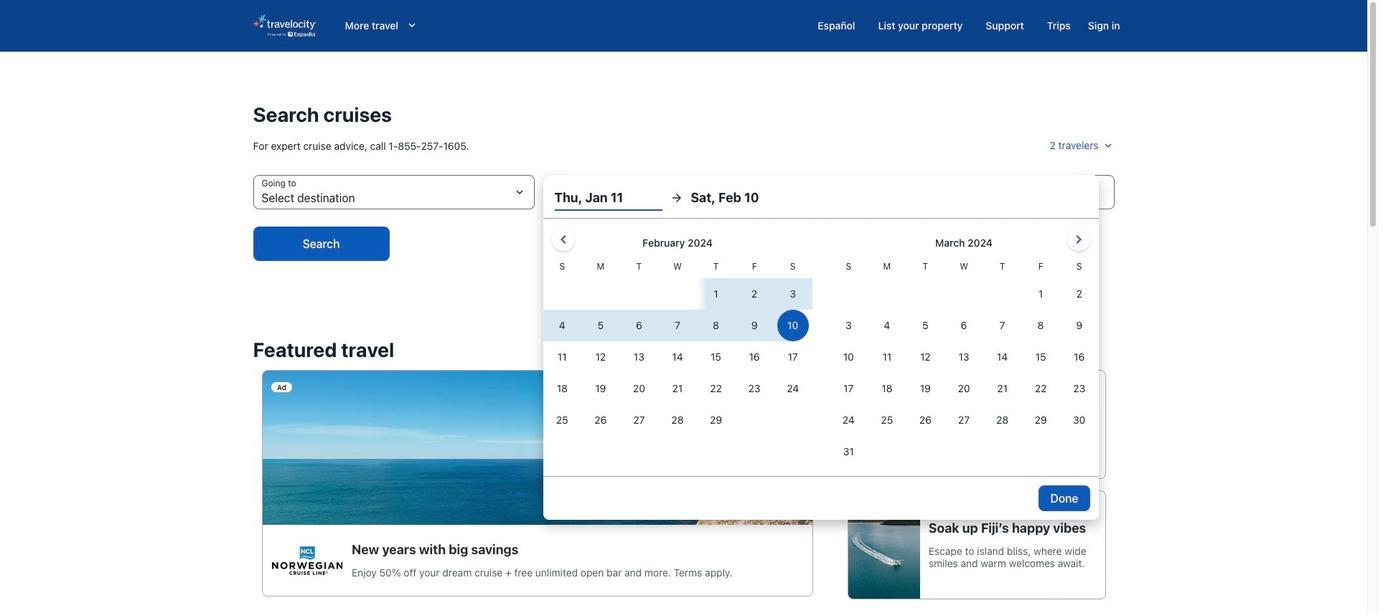 Task type: describe. For each thing, give the bounding box(es) containing it.
2 travelers image
[[1102, 139, 1114, 152]]

next month image
[[1070, 231, 1087, 248]]



Task type: vqa. For each thing, say whether or not it's contained in the screenshot.
"2 TRAVELERS" "Image"
yes



Task type: locate. For each thing, give the bounding box(es) containing it.
featured travel region
[[244, 330, 1123, 609]]

main content
[[0, 52, 1368, 614]]

travelocity logo image
[[253, 14, 316, 37]]

previous month image
[[555, 231, 572, 248]]



